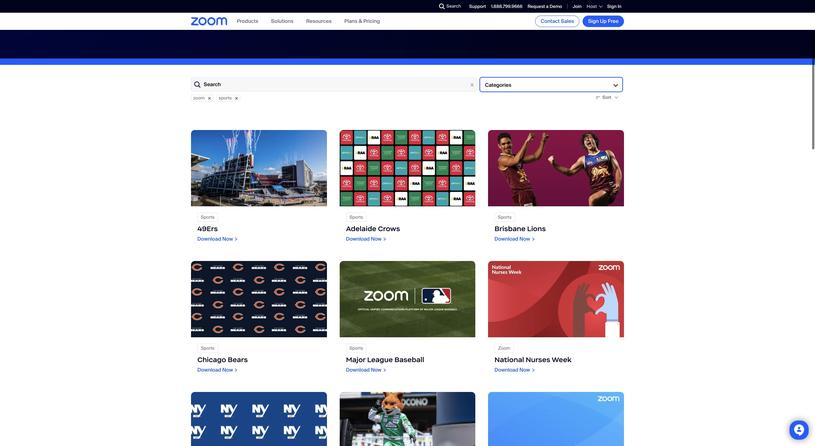 Task type: vqa. For each thing, say whether or not it's contained in the screenshot.
Read within the DTEN and Zoom Deliver Greater Collaboration Equity Including DTEN D7X - Android Edition Release Read the Article
no



Task type: describe. For each thing, give the bounding box(es) containing it.
categories
[[485, 84, 511, 90]]

to
[[441, 8, 447, 16]]

0 vertical spatial search
[[446, 3, 461, 9]]

image of pocono raceway mascot image
[[340, 395, 475, 447]]

national nurses week background image
[[488, 263, 624, 340]]

&
[[359, 18, 362, 25]]

add
[[412, 8, 423, 16]]

plans & pricing
[[344, 18, 380, 25]]

meetings!
[[463, 8, 492, 16]]

support
[[469, 3, 486, 9]]

adelaide
[[346, 227, 376, 235]]

categories button
[[480, 80, 622, 94]]

download inside adelaide crows download now
[[346, 238, 370, 245]]

web.
[[433, 0, 448, 9]]

resources button
[[306, 18, 332, 25]]

around
[[400, 0, 420, 9]]

plans & pricing link
[[344, 18, 380, 25]]

download inside brisbane lions download now
[[495, 238, 518, 245]]

sign for sign in
[[607, 3, 617, 9]]

now inside chicago bears download now
[[222, 369, 233, 376]]

request a demo
[[528, 3, 562, 9]]

virtual
[[340, 8, 358, 16]]

Search text field
[[191, 80, 477, 94]]

download inside chicago bears download now
[[197, 369, 221, 376]]

1.888.799.9666 link
[[491, 3, 523, 9]]

from
[[385, 0, 398, 9]]

lions
[[527, 227, 546, 235]]

them
[[424, 8, 440, 16]]

national nurses week download now
[[495, 358, 572, 376]]

sign in link
[[607, 3, 621, 9]]

sort
[[603, 96, 611, 102]]

host button
[[587, 3, 602, 9]]

sports button
[[217, 97, 240, 103]]

search image
[[439, 4, 445, 9]]

sports for adelaide
[[349, 217, 363, 222]]

host
[[587, 3, 597, 9]]

chicago bears download now
[[197, 358, 248, 376]]

chicago
[[197, 358, 226, 367]]

adelaide crows download now
[[346, 227, 400, 245]]

sports for 49ers
[[201, 216, 214, 222]]

sports for chicago
[[201, 348, 214, 353]]

products
[[237, 18, 258, 25]]

sign up free link
[[583, 16, 624, 27]]

our
[[340, 0, 349, 9]]

1 horizontal spatial your
[[480, 0, 492, 9]]

join link
[[573, 3, 582, 9]]

in
[[618, 3, 621, 9]]

sports for major
[[349, 348, 363, 353]]

free
[[608, 18, 619, 25]]

download inside major league baseball download now
[[346, 369, 370, 376]]

now inside major league baseball download now
[[371, 369, 381, 376]]

pricing
[[363, 18, 380, 25]]

sign for sign up free
[[588, 18, 599, 25]]

adelaide crows image
[[340, 132, 475, 209]]

contact sales
[[541, 18, 574, 25]]

major league baseball download now
[[346, 358, 424, 376]]

a
[[546, 3, 549, 9]]

browse our curated list from around the web. download your favorite virtual backgrounds and add them to your meetings!
[[316, 0, 492, 16]]

zoom button
[[191, 97, 213, 103]]



Task type: locate. For each thing, give the bounding box(es) containing it.
join
[[573, 3, 582, 9]]

49ers
[[197, 227, 218, 235]]

brisbane
[[495, 227, 526, 235]]

now
[[222, 238, 233, 245], [519, 238, 530, 245], [371, 238, 381, 245], [222, 369, 233, 376], [519, 369, 530, 376], [371, 369, 381, 376]]

sports up adelaide
[[349, 217, 363, 222]]

None search field
[[416, 1, 441, 11]]

bears
[[228, 358, 248, 367]]

now inside brisbane lions download now
[[519, 238, 530, 245]]

download down 'major'
[[346, 369, 370, 376]]

sort button
[[595, 94, 621, 105]]

and
[[399, 8, 410, 16]]

request a demo link
[[528, 3, 562, 9]]

49ers download now
[[197, 227, 233, 245]]

49ers image
[[191, 132, 327, 209]]

download inside 49ers download now
[[197, 238, 221, 245]]

sign
[[607, 3, 617, 9], [588, 18, 599, 25]]

major
[[346, 358, 366, 367]]

now inside adelaide crows download now
[[371, 238, 381, 245]]

backgrounds
[[359, 8, 398, 16]]

request
[[528, 3, 545, 9]]

baseball
[[394, 358, 424, 367]]

zoom
[[193, 97, 205, 103]]

download right to
[[449, 0, 478, 9]]

week
[[552, 358, 572, 367]]

crows
[[378, 227, 400, 235]]

sports
[[201, 216, 214, 222], [498, 216, 512, 222], [349, 217, 363, 222], [201, 348, 214, 353], [349, 348, 363, 353]]

1 vertical spatial search
[[204, 83, 221, 90]]

1 vertical spatial sign
[[588, 18, 599, 25]]

download down brisbane
[[495, 238, 518, 245]]

zoom
[[498, 348, 510, 353]]

up
[[600, 18, 607, 25]]

zoom logo image
[[191, 17, 227, 25]]

0 vertical spatial sign
[[607, 3, 617, 9]]

sign in
[[607, 3, 621, 9]]

sports up chicago
[[201, 348, 214, 353]]

zoom branded background image
[[488, 395, 624, 447]]

league
[[367, 358, 393, 367]]

download down chicago
[[197, 369, 221, 376]]

the
[[422, 0, 431, 9]]

download down adelaide
[[346, 238, 370, 245]]

search right search image
[[446, 3, 461, 9]]

national
[[495, 358, 524, 367]]

1.888.799.9666
[[491, 3, 523, 9]]

search
[[446, 3, 461, 9], [204, 83, 221, 90]]

download inside browse our curated list from around the web. download your favorite virtual backgrounds and add them to your meetings!
[[449, 0, 478, 9]]

list
[[375, 0, 383, 9]]

sign left up
[[588, 18, 599, 25]]

sports up 'major'
[[349, 348, 363, 353]]

contact
[[541, 18, 560, 25]]

clear search image
[[469, 83, 476, 90]]

download down 49ers
[[197, 238, 221, 245]]

chicago bears wallpaper image
[[191, 263, 327, 340]]

search image
[[439, 4, 445, 9]]

browse
[[316, 0, 338, 9]]

sports up brisbane
[[498, 216, 512, 222]]

contact sales link
[[535, 16, 580, 27]]

curated
[[351, 0, 373, 9]]

sports
[[219, 97, 232, 103]]

sales
[[561, 18, 574, 25]]

brisbane lions download now
[[495, 227, 546, 245]]

mlb image
[[340, 263, 475, 340]]

search up zoom button
[[204, 83, 221, 90]]

favorite
[[317, 8, 339, 16]]

download
[[449, 0, 478, 9], [197, 238, 221, 245], [495, 238, 518, 245], [346, 238, 370, 245], [197, 369, 221, 376], [495, 369, 518, 376], [346, 369, 370, 376]]

new york islanders background image
[[191, 395, 327, 447]]

demo
[[550, 3, 562, 9]]

sports up 49ers
[[201, 216, 214, 222]]

plans
[[344, 18, 357, 25]]

nurses
[[526, 358, 550, 367]]

1 horizontal spatial sign
[[607, 3, 617, 9]]

support link
[[469, 3, 486, 9]]

solutions
[[271, 18, 293, 25]]

0 horizontal spatial search
[[204, 83, 221, 90]]

products button
[[237, 18, 258, 25]]

solutions button
[[271, 18, 293, 25]]

download inside national nurses week download now
[[495, 369, 518, 376]]

1 horizontal spatial search
[[446, 3, 461, 9]]

sign inside "link"
[[588, 18, 599, 25]]

now inside national nurses week download now
[[519, 369, 530, 376]]

sign up free
[[588, 18, 619, 25]]

image of two players image
[[488, 132, 624, 209]]

your
[[480, 0, 492, 9], [448, 8, 461, 16]]

sports for brisbane
[[498, 216, 512, 222]]

sign left in at the top of page
[[607, 3, 617, 9]]

0 horizontal spatial sign
[[588, 18, 599, 25]]

0 horizontal spatial your
[[448, 8, 461, 16]]

download down national
[[495, 369, 518, 376]]

resources
[[306, 18, 332, 25]]

now inside 49ers download now
[[222, 238, 233, 245]]



